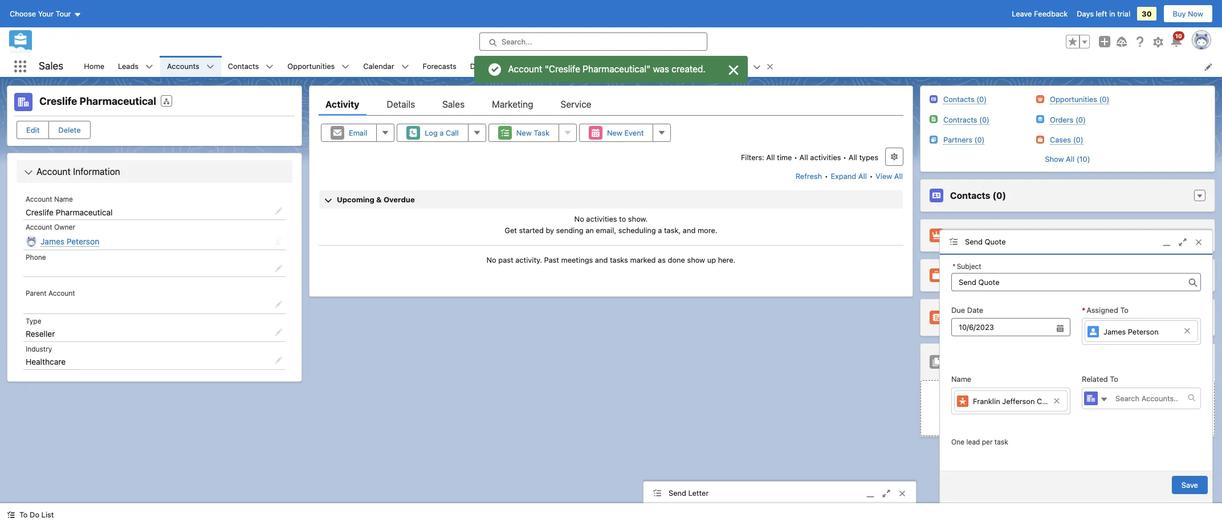 Task type: locate. For each thing, give the bounding box(es) containing it.
1 vertical spatial sales
[[442, 99, 465, 109]]

1 horizontal spatial james peterson link
[[1085, 320, 1198, 342]]

no activities to show. get started by sending an email, scheduling a task, and more.
[[505, 214, 717, 235]]

orders image
[[1036, 115, 1044, 123]]

sending
[[556, 225, 583, 235]]

upload files
[[1053, 394, 1095, 404]]

information
[[73, 166, 120, 177]]

1 new from the left
[[516, 128, 532, 137]]

list item
[[642, 56, 779, 77]]

text default image
[[766, 63, 774, 71], [145, 63, 153, 71], [206, 63, 214, 71], [24, 168, 33, 177], [1196, 311, 1204, 319], [1188, 394, 1196, 402], [7, 511, 15, 519]]

(0) for contacts (0)
[[993, 190, 1006, 201]]

dashboards link
[[463, 56, 518, 77]]

partners image
[[930, 135, 938, 143]]

one lead per task
[[951, 438, 1008, 446]]

assigned to
[[1087, 305, 1129, 314]]

send left quote
[[965, 237, 983, 246]]

new for new task
[[516, 128, 532, 137]]

all right expand
[[858, 172, 867, 181]]

peterson down owner at left
[[67, 236, 99, 246]]

all left the types
[[849, 153, 857, 162]]

1 horizontal spatial *
[[952, 262, 956, 271]]

None text field
[[951, 318, 1070, 336]]

contacts
[[228, 61, 259, 71], [950, 190, 990, 201]]

account right parent
[[48, 289, 75, 297]]

james down assigned to
[[1104, 327, 1126, 336]]

text default image right the accounts image
[[1100, 396, 1108, 404]]

no up sending
[[574, 214, 584, 223]]

peterson inside send quote dialog
[[1128, 327, 1159, 336]]

account down the search...
[[508, 64, 543, 74]]

james peterson down owner at left
[[40, 236, 99, 246]]

0 vertical spatial (0)
[[993, 190, 1006, 201]]

text default image inside list item
[[766, 63, 774, 71]]

refresh
[[796, 172, 822, 181]]

created.
[[672, 64, 706, 74]]

0 vertical spatial and
[[683, 225, 696, 235]]

calendar list item
[[356, 56, 416, 77]]

tour
[[56, 9, 71, 18]]

to right related
[[1110, 375, 1118, 384]]

in
[[1109, 9, 1115, 18]]

activities up email,
[[586, 214, 617, 223]]

• left view
[[870, 172, 873, 181]]

to for related to
[[1110, 375, 1118, 384]]

opportunities image up orders icon
[[1036, 95, 1044, 103]]

1 vertical spatial activities
[[586, 214, 617, 223]]

james peterson down assigned to
[[1104, 327, 1159, 336]]

1 horizontal spatial "
[[647, 64, 651, 74]]

2 " from the left
[[647, 64, 651, 74]]

edit account name image
[[275, 207, 283, 215]]

log a call
[[425, 128, 459, 137]]

opportunities link up subject
[[950, 230, 1030, 241]]

1 vertical spatial *
[[952, 262, 956, 271]]

0 horizontal spatial opportunities image
[[930, 229, 943, 242]]

subject
[[957, 262, 981, 271]]

2 horizontal spatial *
[[1082, 305, 1085, 314]]

creslife pharmaceutical down home link
[[39, 95, 156, 107]]

1 horizontal spatial and
[[683, 225, 696, 235]]

forecasts
[[423, 61, 456, 71]]

contacts (0)
[[943, 95, 987, 104]]

time
[[777, 153, 792, 162]]

(0)
[[993, 190, 1006, 201], [980, 270, 993, 280], [979, 312, 992, 323]]

event
[[624, 128, 644, 137]]

0 horizontal spatial new
[[516, 128, 532, 137]]

email,
[[596, 225, 616, 235]]

james peterson link down owner at left
[[40, 235, 99, 247]]

notes (0)
[[950, 312, 992, 323]]

a inside no activities to show. get started by sending an email, scheduling a task, and more.
[[658, 225, 662, 235]]

no for past
[[487, 255, 496, 264]]

account up account owner
[[26, 195, 52, 203]]

left
[[1096, 9, 1107, 18]]

1 vertical spatial contacts
[[950, 190, 990, 201]]

0 horizontal spatial james peterson
[[40, 236, 99, 246]]

creslife pharmaceutical
[[39, 95, 156, 107], [26, 207, 113, 217]]

1 vertical spatial creslife pharmaceutical
[[26, 207, 113, 217]]

0 vertical spatial *
[[649, 62, 652, 71]]

2 new from the left
[[607, 128, 622, 137]]

0 horizontal spatial "
[[545, 64, 549, 74]]

1 horizontal spatial contacts
[[950, 190, 990, 201]]

james down account owner
[[40, 236, 64, 246]]

0 horizontal spatial opportunities link
[[281, 56, 342, 77]]

0 horizontal spatial peterson
[[67, 236, 99, 246]]

2 vertical spatial pharmaceutical
[[56, 207, 113, 217]]

1 vertical spatial send
[[669, 488, 686, 497]]

james peterson link
[[40, 235, 99, 247], [1085, 320, 1198, 342]]

activity link
[[325, 93, 359, 116]]

contacts for contacts
[[228, 61, 259, 71]]

1 vertical spatial james peterson link
[[1085, 320, 1198, 342]]

send for send quote
[[965, 237, 983, 246]]

account for account information
[[36, 166, 71, 177]]

name up franklin jefferson cresino link
[[951, 375, 971, 384]]

all right time
[[800, 153, 808, 162]]

contacts inside list item
[[228, 61, 259, 71]]

0 vertical spatial opportunities link
[[281, 56, 342, 77]]

new left task
[[516, 128, 532, 137]]

send
[[965, 237, 983, 246], [669, 488, 686, 497]]

meetings
[[561, 255, 593, 264]]

* inside list item
[[649, 62, 652, 71]]

0 vertical spatial to
[[1120, 305, 1129, 314]]

1 horizontal spatial sales
[[442, 99, 465, 109]]

or drop files
[[1046, 416, 1089, 425]]

0 vertical spatial name
[[54, 195, 73, 203]]

name inside send quote dialog
[[951, 375, 971, 384]]

new left event
[[607, 128, 622, 137]]

save button
[[1172, 476, 1208, 494]]

marketing
[[492, 99, 533, 109]]

1 vertical spatial peterson
[[1128, 327, 1159, 336]]

0 horizontal spatial *
[[649, 62, 652, 71]]

edit button
[[17, 121, 49, 139]]

1 horizontal spatial james
[[1104, 327, 1126, 336]]

all right view
[[894, 172, 903, 181]]

tab list
[[319, 93, 903, 116]]

and
[[683, 225, 696, 235], [595, 255, 608, 264]]

0 horizontal spatial james peterson link
[[40, 235, 99, 247]]

to left do
[[19, 510, 28, 519]]

1 horizontal spatial activities
[[810, 153, 841, 162]]

cases
[[950, 270, 977, 280]]

here.
[[718, 255, 736, 264]]

peterson
[[67, 236, 99, 246], [1128, 327, 1159, 336]]

0 vertical spatial contacts
[[228, 61, 259, 71]]

recently
[[655, 62, 685, 71]]

buy now button
[[1163, 5, 1213, 23]]

1 vertical spatial (0)
[[980, 270, 993, 280]]

sales inside "tab list"
[[442, 99, 465, 109]]

0 vertical spatial a
[[440, 128, 444, 137]]

contacts image
[[930, 189, 943, 202]]

quotes list item
[[589, 56, 642, 77]]

franklin
[[973, 397, 1000, 406]]

0 horizontal spatial send
[[669, 488, 686, 497]]

1 vertical spatial no
[[487, 255, 496, 264]]

1 " from the left
[[545, 64, 549, 74]]

text default image inside opportunities list item
[[342, 63, 350, 71]]

None text field
[[951, 273, 1201, 291]]

all left time
[[766, 153, 775, 162]]

trial
[[1117, 9, 1130, 18]]

opportunities link up activity
[[281, 56, 342, 77]]

text default image left opportunities list item
[[266, 63, 274, 71]]

overdue
[[384, 195, 415, 204]]

creslife down account name
[[26, 207, 54, 217]]

creslife
[[549, 64, 580, 74], [39, 95, 77, 107], [26, 207, 54, 217]]

activities
[[810, 153, 841, 162], [586, 214, 617, 223]]

(0) right notes
[[979, 312, 992, 323]]

text default image inside the calendar 'list item'
[[401, 63, 409, 71]]

quotes link
[[589, 56, 627, 77]]

account inside success 'alert dialog'
[[508, 64, 543, 74]]

1 horizontal spatial no
[[574, 214, 584, 223]]

1 horizontal spatial opportunities link
[[950, 230, 1030, 241]]

home link
[[77, 56, 111, 77]]

new inside button
[[607, 128, 622, 137]]

your
[[38, 9, 54, 18]]

name
[[54, 195, 73, 203], [951, 375, 971, 384]]

group
[[1066, 35, 1090, 48]]

0 vertical spatial opportunities
[[287, 61, 335, 71]]

task
[[534, 128, 549, 137]]

send left the letter
[[669, 488, 686, 497]]

0 vertical spatial james peterson
[[40, 236, 99, 246]]

parent
[[26, 289, 47, 297]]

creslife pharmaceutical up owner at left
[[26, 207, 113, 217]]

1 vertical spatial to
[[1110, 375, 1118, 384]]

0 vertical spatial creslife pharmaceutical
[[39, 95, 156, 107]]

(0) right the cases
[[980, 270, 993, 280]]

2 vertical spatial (0)
[[979, 312, 992, 323]]

tab list containing activity
[[319, 93, 903, 116]]

james peterson link down assigned to
[[1085, 320, 1198, 342]]

0 vertical spatial peterson
[[67, 236, 99, 246]]

james
[[40, 236, 64, 246], [1104, 327, 1126, 336]]

0 vertical spatial james
[[40, 236, 64, 246]]

sales left home
[[39, 60, 63, 72]]

account up account name
[[36, 166, 71, 177]]

to do list button
[[0, 503, 61, 526]]

text default image right "products"
[[753, 63, 761, 71]]

opportunities
[[287, 61, 335, 71], [950, 230, 1011, 241]]

show all (10) link
[[1045, 154, 1090, 163]]

opportunities image
[[1036, 95, 1044, 103], [930, 229, 943, 242]]

phone
[[26, 253, 46, 261]]

reports link
[[533, 56, 574, 77]]

|
[[714, 62, 717, 71]]

no inside no activities to show. get started by sending an email, scheduling a task, and more.
[[574, 214, 584, 223]]

creslife up delete
[[39, 95, 77, 107]]

• left expand
[[825, 172, 828, 181]]

1 vertical spatial opportunities link
[[950, 230, 1030, 241]]

days left in trial
[[1077, 9, 1130, 18]]

contacts right contacts image
[[950, 190, 990, 201]]

0 horizontal spatial activities
[[586, 214, 617, 223]]

edit parent account image
[[275, 300, 283, 308]]

a left the task,
[[658, 225, 662, 235]]

view
[[876, 172, 892, 181]]

1 horizontal spatial opportunities
[[950, 230, 1011, 241]]

all left (10) at right
[[1066, 154, 1075, 163]]

opportunities image down contacts image
[[930, 229, 943, 242]]

1 vertical spatial james peterson
[[1104, 327, 1159, 336]]

filters:
[[741, 153, 764, 162]]

text default image right calendar
[[401, 63, 409, 71]]

0 vertical spatial james peterson link
[[40, 235, 99, 247]]

• up expand
[[843, 153, 847, 162]]

peterson down assigned to
[[1128, 327, 1159, 336]]

a
[[440, 128, 444, 137], [658, 225, 662, 235]]

1 horizontal spatial opportunities image
[[1036, 95, 1044, 103]]

account left owner at left
[[26, 223, 52, 231]]

(0) for notes (0)
[[979, 312, 992, 323]]

0 horizontal spatial a
[[440, 128, 444, 137]]

accounts list item
[[160, 56, 221, 77]]

1 vertical spatial a
[[658, 225, 662, 235]]

1 vertical spatial opportunities image
[[930, 229, 943, 242]]

0 horizontal spatial sales
[[39, 60, 63, 72]]

opportunities (0)
[[1050, 95, 1109, 104]]

0 horizontal spatial no
[[487, 255, 496, 264]]

no left past
[[487, 255, 496, 264]]

0 vertical spatial creslife
[[549, 64, 580, 74]]

list
[[77, 56, 1222, 77]]

assigned
[[1087, 305, 1118, 314]]

account information button
[[19, 162, 290, 181]]

0 horizontal spatial opportunities
[[287, 61, 335, 71]]

1 horizontal spatial james peterson
[[1104, 327, 1159, 336]]

0 vertical spatial opportunities image
[[1036, 95, 1044, 103]]

and right the task,
[[683, 225, 696, 235]]

letter
[[688, 488, 709, 497]]

10
[[1175, 32, 1182, 39]]

1 horizontal spatial peterson
[[1128, 327, 1159, 336]]

name up owner at left
[[54, 195, 73, 203]]

opportunities image for opportunities
[[930, 229, 943, 242]]

to
[[619, 214, 626, 223]]

1 horizontal spatial new
[[607, 128, 622, 137]]

cases image
[[1036, 135, 1044, 143]]

to do list
[[19, 510, 54, 519]]

a inside button
[[440, 128, 444, 137]]

leads list item
[[111, 56, 160, 77]]

1 horizontal spatial a
[[658, 225, 662, 235]]

0 vertical spatial send
[[965, 237, 983, 246]]

account inside dropdown button
[[36, 166, 71, 177]]

send inside dialog
[[965, 237, 983, 246]]

creslife up the service
[[549, 64, 580, 74]]

* left assigned at bottom
[[1082, 305, 1085, 314]]

0 vertical spatial pharmaceutical
[[583, 64, 647, 74]]

contacts right accounts list item
[[228, 61, 259, 71]]

home
[[84, 61, 104, 71]]

0 vertical spatial no
[[574, 214, 584, 223]]

james peterson link inside send quote dialog
[[1085, 320, 1198, 342]]

(0) up quote
[[993, 190, 1006, 201]]

0 horizontal spatial contacts
[[228, 61, 259, 71]]

expand all button
[[830, 167, 868, 185]]

new inside button
[[516, 128, 532, 137]]

text default image
[[266, 63, 274, 71], [342, 63, 350, 71], [401, 63, 409, 71], [753, 63, 761, 71], [1100, 396, 1108, 404]]

text default image inside contacts list item
[[266, 63, 274, 71]]

1 horizontal spatial send
[[965, 237, 983, 246]]

2 horizontal spatial to
[[1120, 305, 1129, 314]]

activities up refresh button
[[810, 153, 841, 162]]

0 horizontal spatial to
[[19, 510, 28, 519]]

activity
[[325, 99, 359, 109]]

opportunities up subject
[[950, 230, 1011, 241]]

due date
[[951, 305, 983, 314]]

1 vertical spatial name
[[951, 375, 971, 384]]

account owner
[[26, 223, 75, 231]]

contracts image
[[930, 115, 938, 123]]

2 vertical spatial *
[[1082, 305, 1085, 314]]

type
[[26, 317, 41, 325]]

opportunities up activity
[[287, 61, 335, 71]]

dashboards list item
[[463, 56, 533, 77]]

choose
[[10, 9, 36, 18]]

leave feedback
[[1012, 9, 1068, 18]]

leave
[[1012, 9, 1032, 18]]

a right log
[[440, 128, 444, 137]]

refresh • expand all • view all
[[796, 172, 903, 181]]

contracts (0) link
[[943, 114, 990, 125]]

no for activities
[[574, 214, 584, 223]]

to right assigned at bottom
[[1120, 305, 1129, 314]]

edit
[[26, 125, 40, 135]]

0 vertical spatial activities
[[810, 153, 841, 162]]

1 vertical spatial and
[[595, 255, 608, 264]]

dashboards
[[470, 61, 512, 71]]

text default image inside accounts list item
[[206, 63, 214, 71]]

0 vertical spatial sales
[[39, 60, 63, 72]]

text default image left calendar link
[[342, 63, 350, 71]]

industry
[[26, 345, 52, 353]]

and left tasks
[[595, 255, 608, 264]]

sales up call
[[442, 99, 465, 109]]

1 horizontal spatial name
[[951, 375, 971, 384]]

edit industry image
[[275, 356, 283, 364]]

2 vertical spatial to
[[19, 510, 28, 519]]

lead
[[966, 438, 980, 446]]

1 horizontal spatial to
[[1110, 375, 1118, 384]]

* left the 'was'
[[649, 62, 652, 71]]

1 vertical spatial james
[[1104, 327, 1126, 336]]

quote
[[985, 237, 1006, 246]]

* left subject
[[952, 262, 956, 271]]

0 horizontal spatial name
[[54, 195, 73, 203]]



Task type: vqa. For each thing, say whether or not it's contained in the screenshot.
Create
no



Task type: describe. For each thing, give the bounding box(es) containing it.
opportunities image for opportunities (0)
[[1036, 95, 1044, 103]]

cases (0)
[[1050, 135, 1083, 144]]

send letter
[[669, 488, 709, 497]]

search... button
[[479, 32, 707, 51]]

show
[[687, 255, 705, 264]]

text default image for opportunities
[[342, 63, 350, 71]]

* for recently
[[649, 62, 652, 71]]

send letter link
[[644, 482, 916, 506]]

creslife inside success 'alert dialog'
[[549, 64, 580, 74]]

view all link
[[875, 167, 903, 185]]

cases image
[[930, 268, 943, 282]]

choose your tour button
[[9, 5, 82, 23]]

get
[[505, 225, 517, 235]]

contacts (0)
[[950, 190, 1006, 201]]

new event
[[607, 128, 644, 137]]

account " creslife pharmaceutical " was created.
[[508, 64, 706, 74]]

drop
[[1057, 416, 1073, 425]]

related
[[1082, 375, 1108, 384]]

text default image inside account information dropdown button
[[24, 168, 33, 177]]

1 vertical spatial pharmaceutical
[[80, 95, 156, 107]]

buy now
[[1173, 9, 1203, 18]]

large image
[[727, 63, 740, 77]]

products
[[719, 62, 750, 71]]

text default image inside send quote dialog
[[1100, 396, 1108, 404]]

feedback
[[1034, 9, 1068, 18]]

2 vertical spatial creslife
[[26, 207, 54, 217]]

contacts image
[[930, 95, 938, 103]]

text default image for calendar
[[401, 63, 409, 71]]

tasks
[[610, 255, 628, 264]]

forecasts link
[[416, 56, 463, 77]]

orders (0)
[[1050, 115, 1086, 124]]

text default image for contacts
[[266, 63, 274, 71]]

cresino
[[1037, 397, 1063, 406]]

accounts
[[167, 61, 199, 71]]

* for subject
[[952, 262, 956, 271]]

new task
[[516, 128, 549, 137]]

and inside no activities to show. get started by sending an email, scheduling a task, and more.
[[683, 225, 696, 235]]

james inside send quote dialog
[[1104, 327, 1126, 336]]

save
[[1182, 480, 1198, 489]]

started
[[519, 225, 544, 235]]

none text field inside send quote dialog
[[951, 273, 1201, 291]]

no past activity. past meetings and tasks marked as done show up here.
[[487, 255, 736, 264]]

past
[[498, 255, 513, 264]]

account for account owner
[[26, 223, 52, 231]]

search...
[[502, 37, 532, 46]]

past
[[544, 255, 559, 264]]

to inside to do list 'button'
[[19, 510, 28, 519]]

opportunities inside opportunities list item
[[287, 61, 335, 71]]

activities inside no activities to show. get started by sending an email, scheduling a task, and more.
[[586, 214, 617, 223]]

franklin jefferson cresino link
[[954, 390, 1068, 412]]

date
[[967, 305, 983, 314]]

pharmaceutical inside success 'alert dialog'
[[583, 64, 647, 74]]

leave feedback link
[[1012, 9, 1068, 18]]

filters: all time • all activities • all types
[[741, 153, 878, 162]]

choose your tour
[[10, 9, 71, 18]]

viewed
[[687, 62, 712, 71]]

reports list item
[[533, 56, 589, 77]]

log a call button
[[397, 124, 468, 142]]

orders (0) link
[[1050, 114, 1086, 125]]

james peterson inside send quote dialog
[[1104, 327, 1159, 336]]

contacts list item
[[221, 56, 281, 77]]

list item containing *
[[642, 56, 779, 77]]

was
[[653, 64, 670, 74]]

account for account name
[[26, 195, 52, 203]]

text default image inside leads list item
[[145, 63, 153, 71]]

leads link
[[111, 56, 145, 77]]

jefferson
[[1002, 397, 1035, 406]]

send for send letter
[[669, 488, 686, 497]]

email button
[[321, 124, 377, 142]]

Related To text field
[[1109, 388, 1188, 408]]

details link
[[387, 93, 415, 116]]

show.
[[628, 214, 648, 223]]

30
[[1142, 9, 1152, 18]]

quotes
[[596, 61, 620, 71]]

franklin jefferson cresino
[[973, 397, 1063, 406]]

accounts link
[[160, 56, 206, 77]]

0 horizontal spatial and
[[595, 255, 608, 264]]

edit type image
[[275, 328, 283, 336]]

log
[[425, 128, 438, 137]]

reseller
[[26, 329, 55, 339]]

up
[[707, 255, 716, 264]]

• right time
[[794, 153, 797, 162]]

text default image inside to do list 'button'
[[7, 511, 15, 519]]

now
[[1188, 9, 1203, 18]]

do
[[30, 510, 39, 519]]

by
[[546, 225, 554, 235]]

account information
[[36, 166, 120, 177]]

opportunities list item
[[281, 56, 356, 77]]

marked
[[630, 255, 656, 264]]

refresh button
[[795, 167, 823, 185]]

as
[[658, 255, 666, 264]]

opportunities (0) link
[[1050, 94, 1109, 105]]

per
[[982, 438, 993, 446]]

1 vertical spatial opportunities
[[950, 230, 1011, 241]]

(0) for cases (0)
[[980, 270, 993, 280]]

reports
[[540, 61, 567, 71]]

1 vertical spatial creslife
[[39, 95, 77, 107]]

one
[[951, 438, 965, 446]]

send quote dialog
[[939, 230, 1213, 503]]

0 horizontal spatial james
[[40, 236, 64, 246]]

cases (0)
[[950, 270, 993, 280]]

days
[[1077, 9, 1094, 18]]

accounts image
[[1084, 391, 1098, 405]]

edit phone image
[[275, 264, 283, 272]]

account for account " creslife pharmaceutical " was created.
[[508, 64, 543, 74]]

service
[[561, 99, 591, 109]]

notes
[[950, 312, 976, 323]]

text default image inside list item
[[753, 63, 761, 71]]

healthcare
[[26, 357, 66, 367]]

contacts for contacts (0)
[[950, 190, 990, 201]]

new task button
[[488, 124, 559, 142]]

partners (0)
[[943, 135, 985, 144]]

or
[[1046, 416, 1055, 425]]

due
[[951, 305, 965, 314]]

10 button
[[1170, 31, 1184, 48]]

to for assigned to
[[1120, 305, 1129, 314]]

delete
[[58, 125, 81, 135]]

leads
[[118, 61, 139, 71]]

task
[[995, 438, 1008, 446]]

new for new event
[[607, 128, 622, 137]]

success alert dialog
[[474, 56, 748, 83]]

list containing home
[[77, 56, 1222, 77]]



